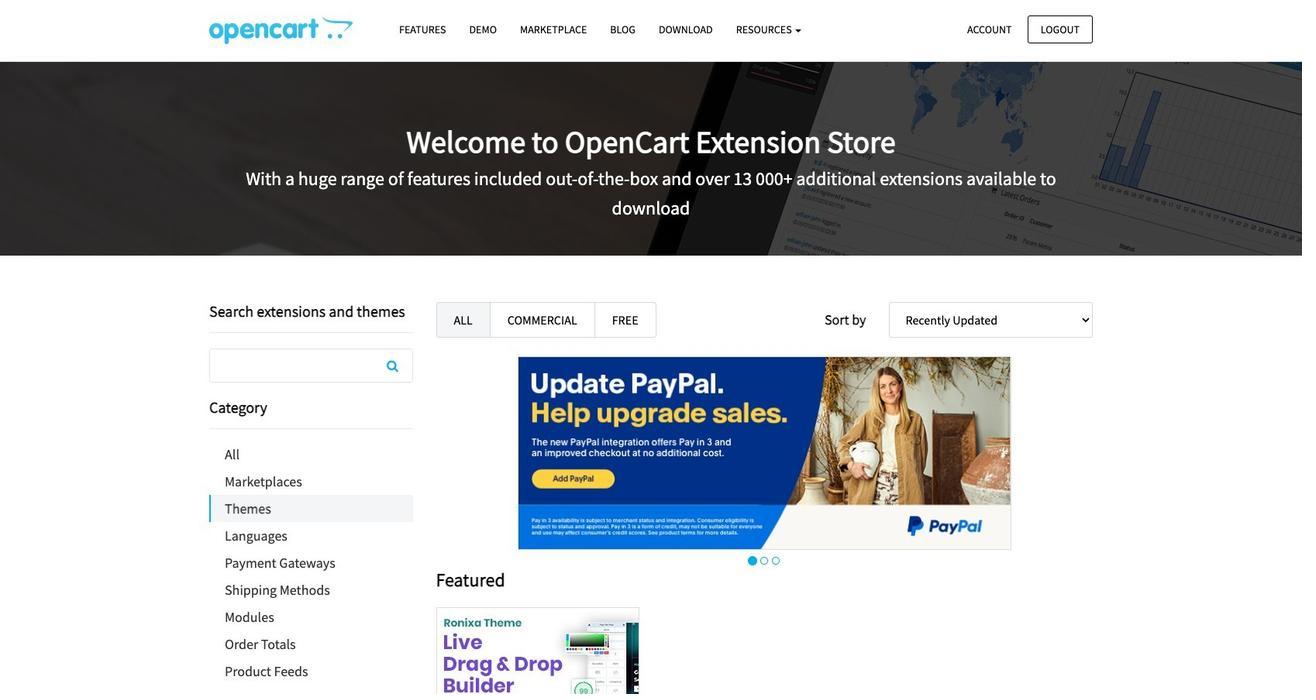 Task type: vqa. For each thing, say whether or not it's contained in the screenshot.
home icon in the right bottom of the page
no



Task type: locate. For each thing, give the bounding box(es) containing it.
search image
[[387, 360, 399, 372]]

ronixa theme - opencart live drag and drop page .. image
[[437, 609, 639, 695]]

paypal payment gateway image
[[518, 357, 1012, 551]]

None text field
[[210, 350, 412, 382]]



Task type: describe. For each thing, give the bounding box(es) containing it.
opencart themes image
[[209, 16, 353, 44]]



